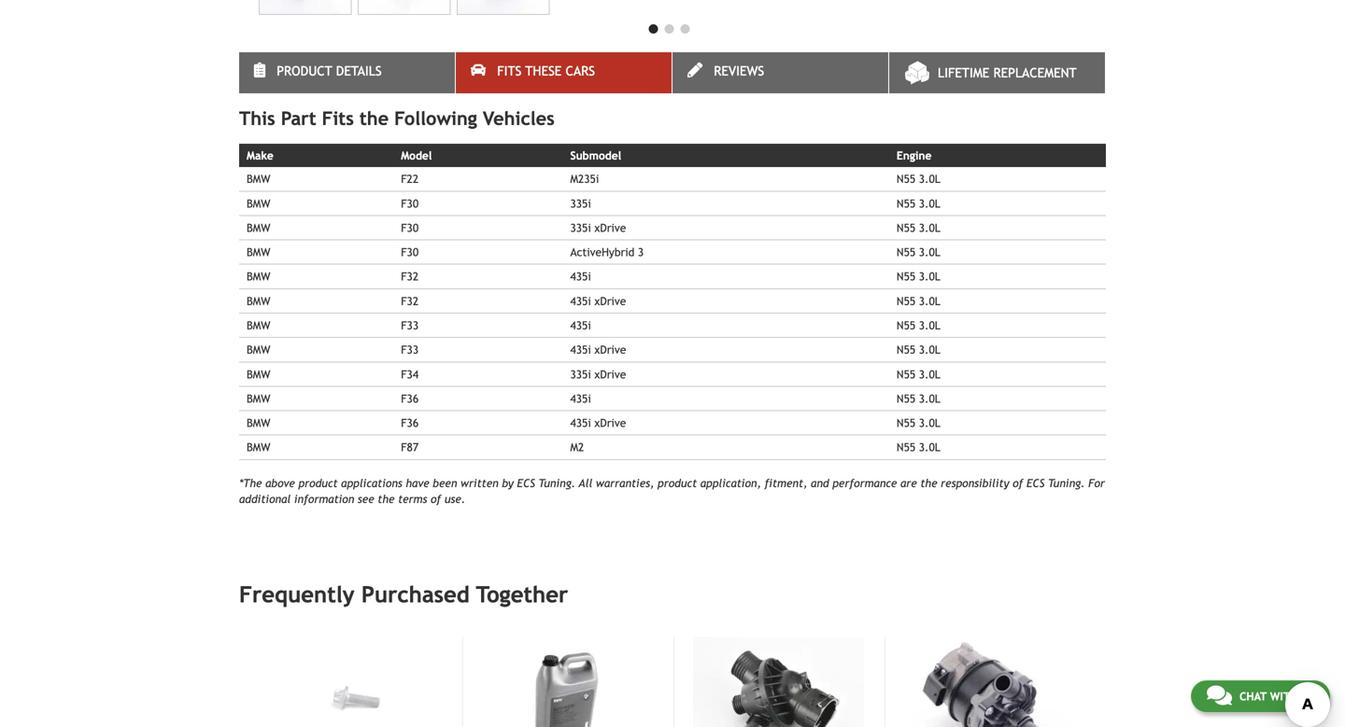 Task type: vqa. For each thing, say whether or not it's contained in the screenshot.
middle "335i"
yes



Task type: locate. For each thing, give the bounding box(es) containing it.
0 horizontal spatial fits
[[322, 107, 354, 129]]

0 vertical spatial 335i
[[570, 197, 591, 210]]

9 3.0l from the top
[[919, 368, 941, 381]]

8 n55 3.0l from the top
[[897, 344, 941, 357]]

1 vertical spatial f36
[[401, 417, 419, 430]]

0 horizontal spatial ecs
[[517, 477, 535, 490]]

1 vertical spatial the
[[921, 477, 938, 490]]

4 435i from the top
[[570, 344, 591, 357]]

10 bmw from the top
[[247, 392, 271, 405]]

4 xdrive from the top
[[595, 368, 626, 381]]

f36 down 'f34'
[[401, 392, 419, 405]]

3 xdrive from the top
[[595, 344, 626, 357]]

4 bmw from the top
[[247, 246, 271, 259]]

1 horizontal spatial tuning.
[[1048, 477, 1085, 490]]

tuning.
[[539, 477, 576, 490], [1048, 477, 1085, 490]]

0 horizontal spatial of
[[431, 493, 441, 506]]

2 3.0l from the top
[[919, 197, 941, 210]]

f36 up the f87
[[401, 417, 419, 430]]

7 bmw from the top
[[247, 319, 271, 332]]

4 n55 from the top
[[897, 246, 916, 259]]

f87
[[401, 441, 419, 454]]

details
[[336, 64, 382, 79]]

2 f36 from the top
[[401, 417, 419, 430]]

bmw coolant / antifreeze - 1 gallon image
[[482, 638, 653, 728]]

2 n55 from the top
[[897, 197, 916, 210]]

5 bmw from the top
[[247, 270, 271, 283]]

0 horizontal spatial product
[[299, 477, 338, 490]]

tuning. left for
[[1048, 477, 1085, 490]]

2 vertical spatial f30
[[401, 246, 419, 259]]

7 3.0l from the top
[[919, 319, 941, 332]]

f36
[[401, 392, 419, 405], [401, 417, 419, 430]]

3.0l
[[919, 173, 941, 186], [919, 197, 941, 210], [919, 221, 941, 235], [919, 246, 941, 259], [919, 270, 941, 283], [919, 295, 941, 308], [919, 319, 941, 332], [919, 344, 941, 357], [919, 368, 941, 381], [919, 392, 941, 405], [919, 417, 941, 430], [919, 441, 941, 454]]

335i up m2
[[570, 368, 591, 381]]

1 horizontal spatial es#3493341 - 11518635090 - water pump - keep your engine cool - pierburg - bmw image
[[358, 0, 451, 15]]

5 n55 from the top
[[897, 270, 916, 283]]

information
[[294, 493, 354, 506]]

2 335i from the top
[[570, 221, 591, 235]]

12 3.0l from the top
[[919, 441, 941, 454]]

f34
[[401, 368, 419, 381]]

6 3.0l from the top
[[919, 295, 941, 308]]

435i
[[570, 270, 591, 283], [570, 295, 591, 308], [570, 319, 591, 332], [570, 344, 591, 357], [570, 392, 591, 405], [570, 417, 591, 430]]

335i for f30
[[570, 221, 591, 235]]

335i xdrive up activehybrid
[[570, 221, 626, 235]]

12 bmw from the top
[[247, 441, 271, 454]]

5 435i from the top
[[570, 392, 591, 405]]

m235i
[[570, 173, 599, 186]]

2 vertical spatial 435i xdrive
[[570, 417, 626, 430]]

3 f30 from the top
[[401, 246, 419, 259]]

fits right part
[[322, 107, 354, 129]]

2 ecs from the left
[[1027, 477, 1045, 490]]

2 vertical spatial the
[[378, 493, 395, 506]]

ecs right the responsibility
[[1027, 477, 1045, 490]]

1 vertical spatial fits
[[322, 107, 354, 129]]

2 f30 from the top
[[401, 221, 419, 235]]

product up information
[[299, 477, 338, 490]]

1 f36 from the top
[[401, 392, 419, 405]]

10 3.0l from the top
[[919, 392, 941, 405]]

0 vertical spatial f33
[[401, 319, 419, 332]]

335i down m235i at the left top
[[570, 197, 591, 210]]

1 vertical spatial f30
[[401, 221, 419, 235]]

product
[[299, 477, 338, 490], [658, 477, 697, 490]]

335i xdrive
[[570, 221, 626, 235], [570, 368, 626, 381]]

responsibility
[[941, 477, 1010, 490]]

f33
[[401, 319, 419, 332], [401, 344, 419, 357]]

2 f32 from the top
[[401, 295, 419, 308]]

0 horizontal spatial es#3493341 - 11518635090 - water pump - keep your engine cool - pierburg - bmw image
[[259, 0, 352, 15]]

f32 for 435i xdrive
[[401, 295, 419, 308]]

2 f33 from the top
[[401, 344, 419, 357]]

f32
[[401, 270, 419, 283], [401, 295, 419, 308]]

fits left these
[[497, 64, 522, 79]]

1 f33 from the top
[[401, 319, 419, 332]]

0 vertical spatial f36
[[401, 392, 419, 405]]

2 tuning. from the left
[[1048, 477, 1085, 490]]

bmw
[[247, 173, 271, 186], [247, 197, 271, 210], [247, 221, 271, 235], [247, 246, 271, 259], [247, 270, 271, 283], [247, 295, 271, 308], [247, 319, 271, 332], [247, 344, 271, 357], [247, 368, 271, 381], [247, 392, 271, 405], [247, 417, 271, 430], [247, 441, 271, 454]]

335i up activehybrid
[[570, 221, 591, 235]]

2 335i xdrive from the top
[[570, 368, 626, 381]]

1 f30 from the top
[[401, 197, 419, 210]]

0 vertical spatial 435i xdrive
[[570, 295, 626, 308]]

0 vertical spatial the
[[360, 107, 389, 129]]

the right are at the right of page
[[921, 477, 938, 490]]

435i xdrive
[[570, 295, 626, 308], [570, 344, 626, 357], [570, 417, 626, 430]]

product
[[277, 64, 332, 79]]

1 horizontal spatial ecs
[[1027, 477, 1045, 490]]

1 335i xdrive from the top
[[570, 221, 626, 235]]

1 335i from the top
[[570, 197, 591, 210]]

written
[[461, 477, 499, 490]]

model
[[401, 149, 432, 162]]

1 horizontal spatial product
[[658, 477, 697, 490]]

frequently purchased together
[[239, 582, 568, 608]]

the down details
[[360, 107, 389, 129]]

xdrive for f34
[[595, 368, 626, 381]]

0 vertical spatial 335i xdrive
[[570, 221, 626, 235]]

lifetime replacement link
[[890, 52, 1105, 93]]

3 es#3493341 - 11518635090 - water pump - keep your engine cool - pierburg - bmw image from the left
[[457, 0, 550, 15]]

0 vertical spatial f32
[[401, 270, 419, 283]]

of right the responsibility
[[1013, 477, 1024, 490]]

fits
[[497, 64, 522, 79], [322, 107, 354, 129]]

terms
[[398, 493, 427, 506]]

1 435i xdrive from the top
[[570, 295, 626, 308]]

product right the warranties,
[[658, 477, 697, 490]]

chat with us
[[1240, 691, 1315, 704]]

of down been
[[431, 493, 441, 506]]

1 vertical spatial 335i xdrive
[[570, 368, 626, 381]]

2 vertical spatial 335i
[[570, 368, 591, 381]]

comments image
[[1207, 685, 1232, 707]]

1 bmw from the top
[[247, 173, 271, 186]]

with
[[1270, 691, 1298, 704]]

together
[[476, 582, 568, 608]]

thermostat assembly image
[[693, 638, 864, 728]]

es#3493341 - 11518635090 - water pump - keep your engine cool - pierburg - bmw image
[[259, 0, 352, 15], [358, 0, 451, 15], [457, 0, 550, 15]]

11 3.0l from the top
[[919, 417, 941, 430]]

4 n55 3.0l from the top
[[897, 246, 941, 259]]

8 3.0l from the top
[[919, 344, 941, 357]]

ecs
[[517, 477, 535, 490], [1027, 477, 1045, 490]]

3 3.0l from the top
[[919, 221, 941, 235]]

3 435i xdrive from the top
[[570, 417, 626, 430]]

n55
[[897, 173, 916, 186], [897, 197, 916, 210], [897, 221, 916, 235], [897, 246, 916, 259], [897, 270, 916, 283], [897, 295, 916, 308], [897, 319, 916, 332], [897, 344, 916, 357], [897, 368, 916, 381], [897, 392, 916, 405], [897, 417, 916, 430], [897, 441, 916, 454]]

2 horizontal spatial es#3493341 - 11518635090 - water pump - keep your engine cool - pierburg - bmw image
[[457, 0, 550, 15]]

0 vertical spatial fits
[[497, 64, 522, 79]]

xdrive
[[595, 221, 626, 235], [595, 295, 626, 308], [595, 344, 626, 357], [595, 368, 626, 381], [595, 417, 626, 430]]

2 xdrive from the top
[[595, 295, 626, 308]]

0 vertical spatial of
[[1013, 477, 1024, 490]]

are
[[901, 477, 917, 490]]

the
[[360, 107, 389, 129], [921, 477, 938, 490], [378, 493, 395, 506]]

1 435i from the top
[[570, 270, 591, 283]]

n55 3.0l
[[897, 173, 941, 186], [897, 197, 941, 210], [897, 221, 941, 235], [897, 246, 941, 259], [897, 270, 941, 283], [897, 295, 941, 308], [897, 319, 941, 332], [897, 344, 941, 357], [897, 368, 941, 381], [897, 392, 941, 405], [897, 417, 941, 430], [897, 441, 941, 454]]

lifetime replacement
[[938, 65, 1077, 80]]

performance
[[833, 477, 897, 490]]

0 horizontal spatial tuning.
[[539, 477, 576, 490]]

335i for f34
[[570, 368, 591, 381]]

of
[[1013, 477, 1024, 490], [431, 493, 441, 506]]

1 vertical spatial f32
[[401, 295, 419, 308]]

1 vertical spatial 335i
[[570, 221, 591, 235]]

5 xdrive from the top
[[595, 417, 626, 430]]

2 435i xdrive from the top
[[570, 344, 626, 357]]

1 f32 from the top
[[401, 270, 419, 283]]

8 bmw from the top
[[247, 344, 271, 357]]

3
[[638, 246, 644, 259]]

1 xdrive from the top
[[595, 221, 626, 235]]

additional
[[239, 493, 291, 506]]

tuning. left all
[[539, 477, 576, 490]]

reviews link
[[673, 52, 889, 93]]

435i xdrive for f33
[[570, 344, 626, 357]]

335i xdrive for f34
[[570, 368, 626, 381]]

1 horizontal spatial fits
[[497, 64, 522, 79]]

f30 for activehybrid
[[401, 246, 419, 259]]

1 vertical spatial 435i xdrive
[[570, 344, 626, 357]]

335i
[[570, 197, 591, 210], [570, 221, 591, 235], [570, 368, 591, 381]]

es#3493341 - 11518635090 - water pump - keep your engine cool - pierburg - bmw image up these
[[457, 0, 550, 15]]

7 n55 3.0l from the top
[[897, 319, 941, 332]]

1 vertical spatial of
[[431, 493, 441, 506]]

f30
[[401, 197, 419, 210], [401, 221, 419, 235], [401, 246, 419, 259]]

1 es#3493341 - 11518635090 - water pump - keep your engine cool - pierburg - bmw image from the left
[[259, 0, 352, 15]]

1 3.0l from the top
[[919, 173, 941, 186]]

ecs right the by
[[517, 477, 535, 490]]

335i xdrive up m2
[[570, 368, 626, 381]]

above
[[265, 477, 295, 490]]

activehybrid
[[570, 246, 635, 259]]

0 vertical spatial f30
[[401, 197, 419, 210]]

1 product from the left
[[299, 477, 338, 490]]

1 n55 3.0l from the top
[[897, 173, 941, 186]]

for
[[1089, 477, 1105, 490]]

reviews
[[714, 64, 765, 79]]

by
[[502, 477, 514, 490]]

1 vertical spatial f33
[[401, 344, 419, 357]]

the right see
[[378, 493, 395, 506]]

f36 for 435i xdrive
[[401, 417, 419, 430]]

3 335i from the top
[[570, 368, 591, 381]]

es#3493341 - 11518635090 - water pump - keep your engine cool - pierburg - bmw image up product
[[259, 0, 352, 15]]

es#3493341 - 11518635090 - water pump - keep your engine cool - pierburg - bmw image up details
[[358, 0, 451, 15]]

xdrive for f30
[[595, 221, 626, 235]]

xdrive for f36
[[595, 417, 626, 430]]



Task type: describe. For each thing, give the bounding box(es) containing it.
engine
[[897, 149, 932, 162]]

product details
[[277, 64, 382, 79]]

replacement
[[994, 65, 1077, 80]]

f33 for 435i
[[401, 319, 419, 332]]

2 es#3493341 - 11518635090 - water pump - keep your engine cool - pierburg - bmw image from the left
[[358, 0, 451, 15]]

use.
[[445, 493, 466, 506]]

9 bmw from the top
[[247, 368, 271, 381]]

application,
[[701, 477, 761, 490]]

us
[[1301, 691, 1315, 704]]

2 n55 3.0l from the top
[[897, 197, 941, 210]]

f33 for 435i xdrive
[[401, 344, 419, 357]]

1 horizontal spatial of
[[1013, 477, 1024, 490]]

10 n55 from the top
[[897, 392, 916, 405]]

and
[[811, 477, 829, 490]]

applications
[[341, 477, 403, 490]]

1 ecs from the left
[[517, 477, 535, 490]]

fits these cars
[[497, 64, 595, 79]]

m2
[[570, 441, 584, 454]]

2 bmw from the top
[[247, 197, 271, 210]]

chat
[[1240, 691, 1267, 704]]

these
[[526, 64, 562, 79]]

frequently
[[239, 582, 355, 608]]

been
[[433, 477, 457, 490]]

5 3.0l from the top
[[919, 270, 941, 283]]

11 bmw from the top
[[247, 417, 271, 430]]

this
[[239, 107, 275, 129]]

fitment,
[[765, 477, 808, 490]]

f36 for 435i
[[401, 392, 419, 405]]

activehybrid 3
[[570, 246, 644, 259]]

335i xdrive for f30
[[570, 221, 626, 235]]

part
[[281, 107, 316, 129]]

1 n55 from the top
[[897, 173, 916, 186]]

all
[[579, 477, 593, 490]]

water pump aluminum screw - priced each image
[[270, 638, 442, 728]]

3 n55 from the top
[[897, 221, 916, 235]]

purchased
[[361, 582, 470, 608]]

12 n55 from the top
[[897, 441, 916, 454]]

f22
[[401, 173, 419, 186]]

*the above product applications have been written by                 ecs tuning. all warranties, product application, fitment,                 and performance are the responsibility of ecs tuning.                 for additional information see the terms of use.
[[239, 477, 1105, 506]]

6 bmw from the top
[[247, 295, 271, 308]]

4 3.0l from the top
[[919, 246, 941, 259]]

9 n55 from the top
[[897, 368, 916, 381]]

chat with us link
[[1191, 681, 1331, 713]]

7 n55 from the top
[[897, 319, 916, 332]]

lifetime
[[938, 65, 990, 80]]

5 n55 3.0l from the top
[[897, 270, 941, 283]]

vehicles
[[483, 107, 555, 129]]

9 n55 3.0l from the top
[[897, 368, 941, 381]]

xdrive for f32
[[595, 295, 626, 308]]

10 n55 3.0l from the top
[[897, 392, 941, 405]]

8 n55 from the top
[[897, 344, 916, 357]]

6 n55 3.0l from the top
[[897, 295, 941, 308]]

have
[[406, 477, 430, 490]]

xdrive for f33
[[595, 344, 626, 357]]

2 product from the left
[[658, 477, 697, 490]]

3 n55 3.0l from the top
[[897, 221, 941, 235]]

435i xdrive for f32
[[570, 295, 626, 308]]

warranties,
[[596, 477, 655, 490]]

submodel
[[570, 149, 622, 162]]

435i xdrive for f36
[[570, 417, 626, 430]]

1 tuning. from the left
[[539, 477, 576, 490]]

11 n55 from the top
[[897, 417, 916, 430]]

see
[[358, 493, 374, 506]]

fits these cars link
[[456, 52, 672, 93]]

product details link
[[239, 52, 455, 93]]

f32 for 435i
[[401, 270, 419, 283]]

3 435i from the top
[[570, 319, 591, 332]]

cars
[[566, 64, 595, 79]]

11 n55 3.0l from the top
[[897, 417, 941, 430]]

*the
[[239, 477, 262, 490]]

6 435i from the top
[[570, 417, 591, 430]]

make
[[247, 149, 274, 162]]

following
[[394, 107, 477, 129]]

3 bmw from the top
[[247, 221, 271, 235]]

12 n55 3.0l from the top
[[897, 441, 941, 454]]

this part fits the following vehicles
[[239, 107, 555, 129]]

auxiliary water pump image
[[905, 638, 1076, 728]]

6 n55 from the top
[[897, 295, 916, 308]]

2 435i from the top
[[570, 295, 591, 308]]

f30 for 335i
[[401, 221, 419, 235]]



